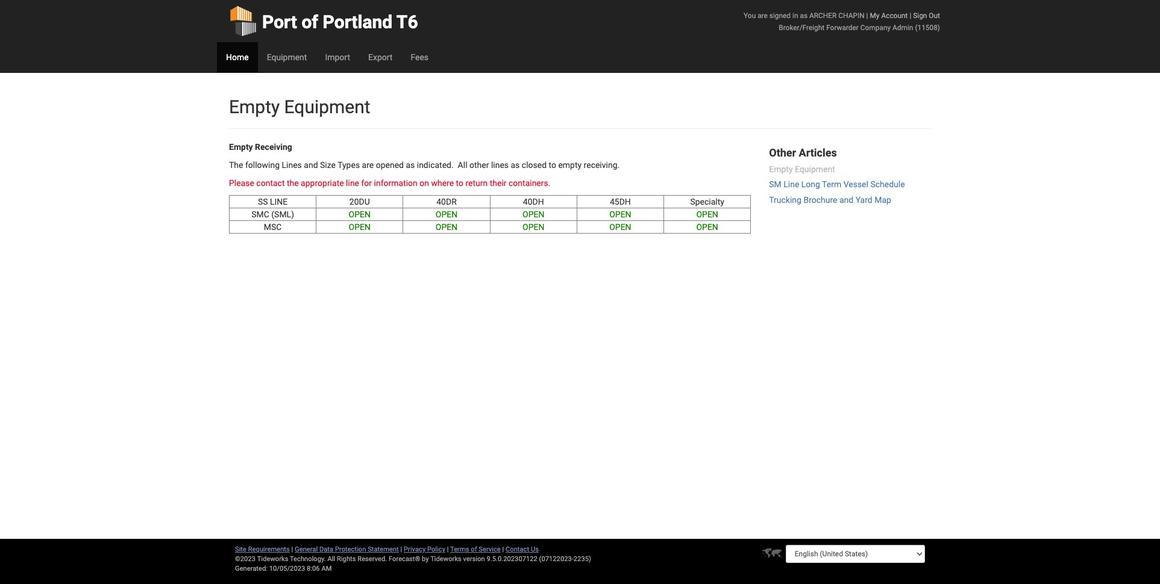 Task type: describe. For each thing, give the bounding box(es) containing it.
0 horizontal spatial as
[[406, 160, 415, 170]]

on
[[420, 178, 429, 188]]

8:06
[[307, 565, 320, 573]]

schedule
[[870, 180, 905, 189]]

you are signed in as archer chapin | my account | sign out broker/freight forwarder company admin (11508)
[[744, 11, 940, 32]]

privacy
[[404, 546, 426, 554]]

their
[[490, 178, 507, 188]]

equipment button
[[258, 42, 316, 72]]

reserved.
[[358, 556, 387, 563]]

| up 9.5.0.202307122
[[502, 546, 504, 554]]

containers.
[[509, 178, 550, 188]]

specialty
[[690, 197, 724, 207]]

of inside site requirements | general data protection statement | privacy policy | terms of service | contact us ©2023 tideworks technology. all rights reserved. forecast® by tideworks version 9.5.0.202307122 (07122023-2235) generated: 10/05/2023 8:06 am
[[471, 546, 477, 554]]

the
[[287, 178, 299, 188]]

statement
[[368, 546, 399, 554]]

2235)
[[574, 556, 591, 563]]

articles
[[799, 146, 837, 159]]

closed
[[522, 160, 547, 170]]

| left sign on the top right
[[910, 11, 911, 20]]

please
[[229, 178, 254, 188]]

home
[[226, 52, 249, 62]]

msc
[[264, 222, 282, 232]]

version
[[463, 556, 485, 563]]

40dr
[[436, 197, 457, 207]]

ss
[[258, 197, 268, 207]]

0 vertical spatial of
[[302, 11, 318, 33]]

empty for empty equipment
[[229, 96, 280, 118]]

sm line long term vessel schedule link
[[769, 180, 905, 189]]

home button
[[217, 42, 258, 72]]

smc (sml)
[[251, 210, 294, 219]]

opened
[[376, 160, 404, 170]]

site requirements link
[[235, 546, 290, 554]]

site requirements | general data protection statement | privacy policy | terms of service | contact us ©2023 tideworks technology. all rights reserved. forecast® by tideworks version 9.5.0.202307122 (07122023-2235) generated: 10/05/2023 8:06 am
[[235, 546, 591, 573]]

import button
[[316, 42, 359, 72]]

line
[[270, 197, 288, 207]]

policy
[[427, 546, 445, 554]]

map
[[875, 195, 891, 205]]

trucking
[[769, 195, 801, 205]]

©2023 tideworks
[[235, 556, 288, 563]]

us
[[531, 546, 539, 554]]

export button
[[359, 42, 402, 72]]

contact us link
[[506, 546, 539, 554]]

the following lines and size types are opened as indicated.  all other lines as closed to empty receiving.
[[229, 160, 620, 170]]

requirements
[[248, 546, 290, 554]]

lines
[[491, 160, 509, 170]]

line
[[346, 178, 359, 188]]

| left my
[[866, 11, 868, 20]]

1 vertical spatial equipment
[[284, 96, 370, 118]]

lines
[[282, 160, 302, 170]]

all inside site requirements | general data protection statement | privacy policy | terms of service | contact us ©2023 tideworks technology. all rights reserved. forecast® by tideworks version 9.5.0.202307122 (07122023-2235) generated: 10/05/2023 8:06 am
[[328, 556, 335, 563]]

sign
[[913, 11, 927, 20]]

sign out link
[[913, 11, 940, 20]]

long
[[801, 180, 820, 189]]

9.5.0.202307122
[[487, 556, 537, 563]]

10/05/2023
[[269, 565, 305, 573]]

sm
[[769, 180, 781, 189]]

account
[[881, 11, 908, 20]]

receiving
[[255, 142, 292, 152]]

empty equipment
[[229, 96, 370, 118]]

line
[[784, 180, 799, 189]]

site
[[235, 546, 246, 554]]

yard
[[856, 195, 872, 205]]

information
[[374, 178, 418, 188]]

return
[[466, 178, 488, 188]]

other
[[469, 160, 489, 170]]

empty receiving
[[229, 142, 292, 152]]

following
[[245, 160, 280, 170]]

and inside the other articles empty equipment sm line long term vessel schedule trucking brochure and yard map
[[839, 195, 853, 205]]

appropriate
[[301, 178, 344, 188]]



Task type: vqa. For each thing, say whether or not it's contained in the screenshot.


Task type: locate. For each thing, give the bounding box(es) containing it.
port of portland t6
[[262, 11, 418, 33]]

and left yard
[[839, 195, 853, 205]]

0 vertical spatial equipment
[[267, 52, 307, 62]]

trucking brochure and yard map link
[[769, 195, 891, 205]]

0 vertical spatial empty
[[229, 96, 280, 118]]

as inside you are signed in as archer chapin | my account | sign out broker/freight forwarder company admin (11508)
[[800, 11, 808, 20]]

| up "forecast®"
[[400, 546, 402, 554]]

are right you
[[758, 11, 768, 20]]

in
[[792, 11, 798, 20]]

40dh
[[523, 197, 544, 207]]

privacy policy link
[[404, 546, 445, 554]]

other articles empty equipment sm line long term vessel schedule trucking brochure and yard map
[[769, 146, 905, 205]]

to left return
[[456, 178, 463, 188]]

as right the in
[[800, 11, 808, 20]]

open
[[349, 210, 371, 219], [436, 210, 458, 219], [522, 210, 544, 219], [609, 210, 631, 219], [696, 210, 718, 219], [349, 222, 371, 232], [436, 222, 458, 232], [522, 222, 544, 232], [609, 222, 631, 232], [696, 222, 718, 232]]

empty for empty receiving
[[229, 142, 253, 152]]

as right lines
[[511, 160, 520, 170]]

terms
[[450, 546, 469, 554]]

smc
[[251, 210, 269, 219]]

empty up empty receiving
[[229, 96, 280, 118]]

service
[[479, 546, 501, 554]]

1 vertical spatial to
[[456, 178, 463, 188]]

forwarder
[[826, 24, 859, 32]]

| up tideworks
[[447, 546, 449, 554]]

to left empty
[[549, 160, 556, 170]]

(sml)
[[271, 210, 294, 219]]

of up version
[[471, 546, 477, 554]]

as right opened
[[406, 160, 415, 170]]

portland
[[323, 11, 392, 33]]

1 horizontal spatial of
[[471, 546, 477, 554]]

1 vertical spatial all
[[328, 556, 335, 563]]

empty
[[229, 96, 280, 118], [229, 142, 253, 152], [769, 164, 793, 174]]

company
[[860, 24, 891, 32]]

45dh
[[610, 197, 631, 207]]

protection
[[335, 546, 366, 554]]

equipment inside dropdown button
[[267, 52, 307, 62]]

all
[[458, 160, 467, 170], [328, 556, 335, 563]]

0 horizontal spatial to
[[456, 178, 463, 188]]

0 horizontal spatial are
[[362, 160, 374, 170]]

general data protection statement link
[[295, 546, 399, 554]]

import
[[325, 52, 350, 62]]

equipment up long
[[795, 164, 835, 174]]

my
[[870, 11, 880, 20]]

0 horizontal spatial and
[[304, 160, 318, 170]]

general
[[295, 546, 318, 554]]

you
[[744, 11, 756, 20]]

empty up sm
[[769, 164, 793, 174]]

archer
[[809, 11, 837, 20]]

of right port
[[302, 11, 318, 33]]

brochure
[[804, 195, 837, 205]]

| left general
[[291, 546, 293, 554]]

chapin
[[838, 11, 865, 20]]

the
[[229, 160, 243, 170]]

generated:
[[235, 565, 268, 573]]

for
[[361, 178, 372, 188]]

terms of service link
[[450, 546, 501, 554]]

1 vertical spatial of
[[471, 546, 477, 554]]

1 vertical spatial are
[[362, 160, 374, 170]]

broker/freight
[[779, 24, 825, 32]]

term
[[822, 180, 841, 189]]

fees button
[[402, 42, 438, 72]]

technology.
[[290, 556, 326, 563]]

are up for
[[362, 160, 374, 170]]

receiving.
[[584, 160, 620, 170]]

empty up the
[[229, 142, 253, 152]]

tideworks
[[430, 556, 462, 563]]

equipment down import dropdown button at the top of page
[[284, 96, 370, 118]]

contact
[[256, 178, 285, 188]]

0 horizontal spatial all
[[328, 556, 335, 563]]

1 horizontal spatial all
[[458, 160, 467, 170]]

equipment inside the other articles empty equipment sm line long term vessel schedule trucking brochure and yard map
[[795, 164, 835, 174]]

0 vertical spatial and
[[304, 160, 318, 170]]

and
[[304, 160, 318, 170], [839, 195, 853, 205]]

other
[[769, 146, 796, 159]]

2 horizontal spatial as
[[800, 11, 808, 20]]

contact
[[506, 546, 529, 554]]

20du
[[349, 197, 370, 207]]

0 vertical spatial to
[[549, 160, 556, 170]]

equipment down port
[[267, 52, 307, 62]]

data
[[319, 546, 333, 554]]

signed
[[769, 11, 791, 20]]

0 vertical spatial all
[[458, 160, 467, 170]]

please contact the appropriate line for information on where to return their containers.
[[229, 178, 550, 188]]

equipment
[[267, 52, 307, 62], [284, 96, 370, 118], [795, 164, 835, 174]]

ss line
[[258, 197, 288, 207]]

(11508)
[[915, 24, 940, 32]]

1 vertical spatial empty
[[229, 142, 253, 152]]

to
[[549, 160, 556, 170], [456, 178, 463, 188]]

port of portland t6 link
[[229, 0, 418, 42]]

all left other
[[458, 160, 467, 170]]

|
[[866, 11, 868, 20], [910, 11, 911, 20], [291, 546, 293, 554], [400, 546, 402, 554], [447, 546, 449, 554], [502, 546, 504, 554]]

1 horizontal spatial are
[[758, 11, 768, 20]]

2 vertical spatial empty
[[769, 164, 793, 174]]

rights
[[337, 556, 356, 563]]

all up am at the bottom left of page
[[328, 556, 335, 563]]

am
[[321, 565, 332, 573]]

out
[[929, 11, 940, 20]]

port
[[262, 11, 297, 33]]

are inside you are signed in as archer chapin | my account | sign out broker/freight forwarder company admin (11508)
[[758, 11, 768, 20]]

export
[[368, 52, 393, 62]]

and left size
[[304, 160, 318, 170]]

1 horizontal spatial as
[[511, 160, 520, 170]]

types
[[338, 160, 360, 170]]

size
[[320, 160, 336, 170]]

0 horizontal spatial of
[[302, 11, 318, 33]]

2 vertical spatial equipment
[[795, 164, 835, 174]]

1 horizontal spatial to
[[549, 160, 556, 170]]

empty
[[558, 160, 582, 170]]

1 horizontal spatial and
[[839, 195, 853, 205]]

empty inside the other articles empty equipment sm line long term vessel schedule trucking brochure and yard map
[[769, 164, 793, 174]]

vessel
[[843, 180, 868, 189]]

1 vertical spatial and
[[839, 195, 853, 205]]

0 vertical spatial are
[[758, 11, 768, 20]]

my account link
[[870, 11, 908, 20]]

are
[[758, 11, 768, 20], [362, 160, 374, 170]]

fees
[[411, 52, 428, 62]]

where
[[431, 178, 454, 188]]



